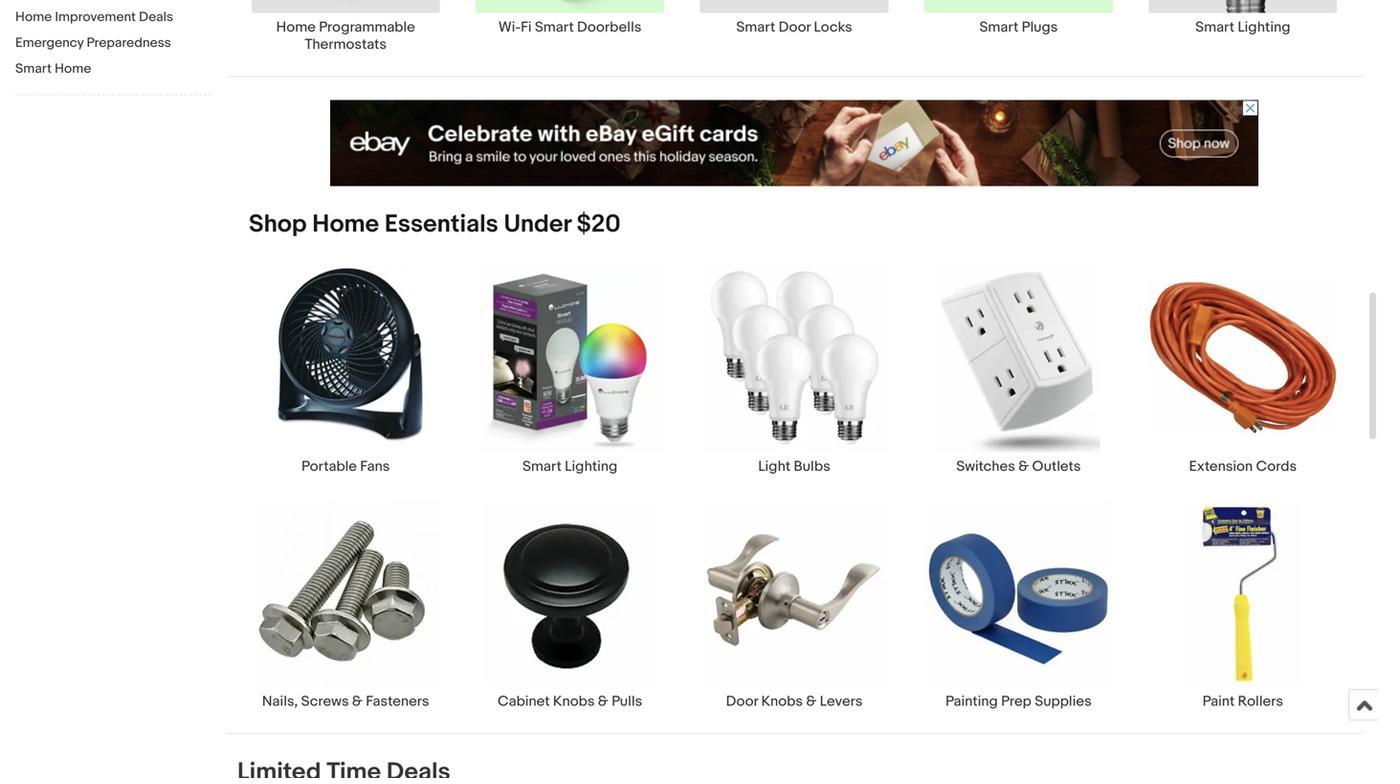 Task type: vqa. For each thing, say whether or not it's contained in the screenshot.
the &
yes



Task type: locate. For each thing, give the bounding box(es) containing it.
fi
[[521, 19, 532, 36]]

0 horizontal spatial lighting
[[565, 458, 618, 475]]

1 horizontal spatial door
[[779, 19, 811, 36]]

& for nails, screws & fasteners
[[352, 693, 363, 711]]

1 list from the top
[[226, 0, 1364, 76]]

pulls
[[612, 693, 643, 711]]

smart lighting link
[[1131, 0, 1356, 36], [458, 263, 683, 475]]

smart plugs
[[980, 19, 1058, 36]]

smart for the left the smart lighting link
[[523, 458, 562, 475]]

home
[[15, 9, 52, 25], [276, 19, 316, 36], [55, 61, 91, 77], [312, 210, 379, 239]]

door
[[779, 19, 811, 36], [726, 693, 759, 711]]

knobs right cabinet
[[553, 693, 595, 711]]

portable fans
[[302, 458, 390, 475]]

paint rollers link
[[1131, 498, 1356, 711]]

nails,
[[262, 693, 298, 711]]

1 vertical spatial smart lighting link
[[458, 263, 683, 475]]

knobs inside "link"
[[553, 693, 595, 711]]

1 vertical spatial list
[[226, 263, 1364, 734]]

shop
[[249, 210, 307, 239]]

& inside cabinet knobs & pulls "link"
[[598, 693, 609, 711]]

door knobs & levers
[[726, 693, 863, 711]]

paint rollers
[[1203, 693, 1284, 711]]

1 vertical spatial lighting
[[565, 458, 618, 475]]

lighting
[[1238, 19, 1291, 36], [565, 458, 618, 475]]

thermostats
[[305, 36, 387, 53]]

home up emergency
[[15, 9, 52, 25]]

0 horizontal spatial smart lighting
[[523, 458, 618, 475]]

smart inside the wi-fi smart doorbells link
[[535, 19, 574, 36]]

smart plugs link
[[907, 0, 1131, 36]]

smart
[[535, 19, 574, 36], [737, 19, 776, 36], [980, 19, 1019, 36], [1196, 19, 1235, 36], [15, 61, 52, 77], [523, 458, 562, 475]]

1 horizontal spatial smart lighting link
[[1131, 0, 1356, 36]]

knobs left levers
[[762, 693, 803, 711]]

& left levers
[[807, 693, 817, 711]]

knobs for door
[[762, 693, 803, 711]]

screws
[[301, 693, 349, 711]]

1 vertical spatial door
[[726, 693, 759, 711]]

0 vertical spatial list
[[226, 0, 1364, 76]]

paint
[[1203, 693, 1235, 711]]

0 vertical spatial smart lighting link
[[1131, 0, 1356, 36]]

1 knobs from the left
[[553, 693, 595, 711]]

home right "shop"
[[312, 210, 379, 239]]

0 vertical spatial door
[[779, 19, 811, 36]]

cabinet knobs & pulls link
[[458, 498, 683, 711]]

wi-fi smart doorbells link
[[458, 0, 683, 36]]

knobs
[[553, 693, 595, 711], [762, 693, 803, 711]]

smart door locks
[[737, 19, 853, 36]]

home down emergency
[[55, 61, 91, 77]]

bulbs
[[794, 458, 831, 475]]

rollers
[[1239, 693, 1284, 711]]

smart inside smart door locks link
[[737, 19, 776, 36]]

wi-fi smart doorbells
[[499, 19, 642, 36]]

& left pulls
[[598, 693, 609, 711]]

1 vertical spatial smart lighting
[[523, 458, 618, 475]]

doorbells
[[577, 19, 642, 36]]

shop home essentials under $20
[[249, 210, 621, 239]]

locks
[[814, 19, 853, 36]]

1 horizontal spatial knobs
[[762, 693, 803, 711]]

1 horizontal spatial lighting
[[1238, 19, 1291, 36]]

& left outlets on the right
[[1019, 458, 1030, 475]]

lighting for the smart lighting link to the top
[[1238, 19, 1291, 36]]

2 knobs from the left
[[762, 693, 803, 711]]

& inside nails, screws & fasteners link
[[352, 693, 363, 711]]

& inside switches & outlets link
[[1019, 458, 1030, 475]]

painting
[[946, 693, 999, 711]]

0 vertical spatial smart lighting
[[1196, 19, 1291, 36]]

painting prep supplies link
[[907, 498, 1131, 711]]

1 horizontal spatial smart lighting
[[1196, 19, 1291, 36]]

home programmable thermostats
[[276, 19, 415, 53]]

home left programmable
[[276, 19, 316, 36]]

2 list from the top
[[226, 263, 1364, 734]]

home improvement deals link
[[15, 9, 212, 27]]

&
[[1019, 458, 1030, 475], [352, 693, 363, 711], [598, 693, 609, 711], [807, 693, 817, 711]]

& inside door knobs & levers link
[[807, 693, 817, 711]]

emergency preparedness link
[[15, 35, 212, 53]]

supplies
[[1035, 693, 1092, 711]]

0 horizontal spatial knobs
[[553, 693, 595, 711]]

switches
[[957, 458, 1016, 475]]

0 horizontal spatial door
[[726, 693, 759, 711]]

0 vertical spatial lighting
[[1238, 19, 1291, 36]]

list
[[226, 0, 1364, 76], [226, 263, 1364, 734]]

& right screws on the bottom left of page
[[352, 693, 363, 711]]

light bulbs
[[759, 458, 831, 475]]

door knobs & levers link
[[683, 498, 907, 711]]

cabinet knobs & pulls
[[498, 693, 643, 711]]

smart lighting
[[1196, 19, 1291, 36], [523, 458, 618, 475]]

cords
[[1257, 458, 1298, 475]]

portable
[[302, 458, 357, 475]]

preparedness
[[87, 35, 171, 51]]

fans
[[360, 458, 390, 475]]



Task type: describe. For each thing, give the bounding box(es) containing it.
lighting for the left the smart lighting link
[[565, 458, 618, 475]]

painting prep supplies
[[946, 693, 1092, 711]]

smart for the smart plugs link
[[980, 19, 1019, 36]]

list containing portable fans
[[226, 263, 1364, 734]]

list containing home programmable thermostats
[[226, 0, 1364, 76]]

prep
[[1002, 693, 1032, 711]]

knobs for cabinet
[[553, 693, 595, 711]]

outlets
[[1033, 458, 1082, 475]]

plugs
[[1022, 19, 1058, 36]]

emergency
[[15, 35, 84, 51]]

& for door knobs & levers
[[807, 693, 817, 711]]

advertisement region
[[330, 100, 1259, 186]]

extension cords
[[1190, 458, 1298, 475]]

improvement
[[55, 9, 136, 25]]

switches & outlets link
[[907, 263, 1131, 475]]

smart lighting for the smart lighting link to the top
[[1196, 19, 1291, 36]]

programmable
[[319, 19, 415, 36]]

0 horizontal spatial smart lighting link
[[458, 263, 683, 475]]

smart for the smart lighting link to the top
[[1196, 19, 1235, 36]]

extension cords link
[[1131, 263, 1356, 475]]

portable fans link
[[234, 263, 458, 475]]

fasteners
[[366, 693, 429, 711]]

extension
[[1190, 458, 1254, 475]]

home improvement deals emergency preparedness smart home
[[15, 9, 173, 77]]

& for cabinet knobs & pulls
[[598, 693, 609, 711]]

$20
[[577, 210, 621, 239]]

smart door locks link
[[683, 0, 907, 36]]

under
[[504, 210, 571, 239]]

essentials
[[385, 210, 499, 239]]

smart lighting for the left the smart lighting link
[[523, 458, 618, 475]]

smart for smart door locks link
[[737, 19, 776, 36]]

smart home link
[[15, 61, 212, 79]]

wi-
[[499, 19, 521, 36]]

nails, screws & fasteners
[[262, 693, 429, 711]]

home programmable thermostats link
[[234, 0, 458, 53]]

nails, screws & fasteners link
[[234, 498, 458, 711]]

levers
[[820, 693, 863, 711]]

light bulbs link
[[683, 263, 907, 475]]

switches & outlets
[[957, 458, 1082, 475]]

home inside home programmable thermostats
[[276, 19, 316, 36]]

light
[[759, 458, 791, 475]]

smart inside home improvement deals emergency preparedness smart home
[[15, 61, 52, 77]]

deals
[[139, 9, 173, 25]]

cabinet
[[498, 693, 550, 711]]



